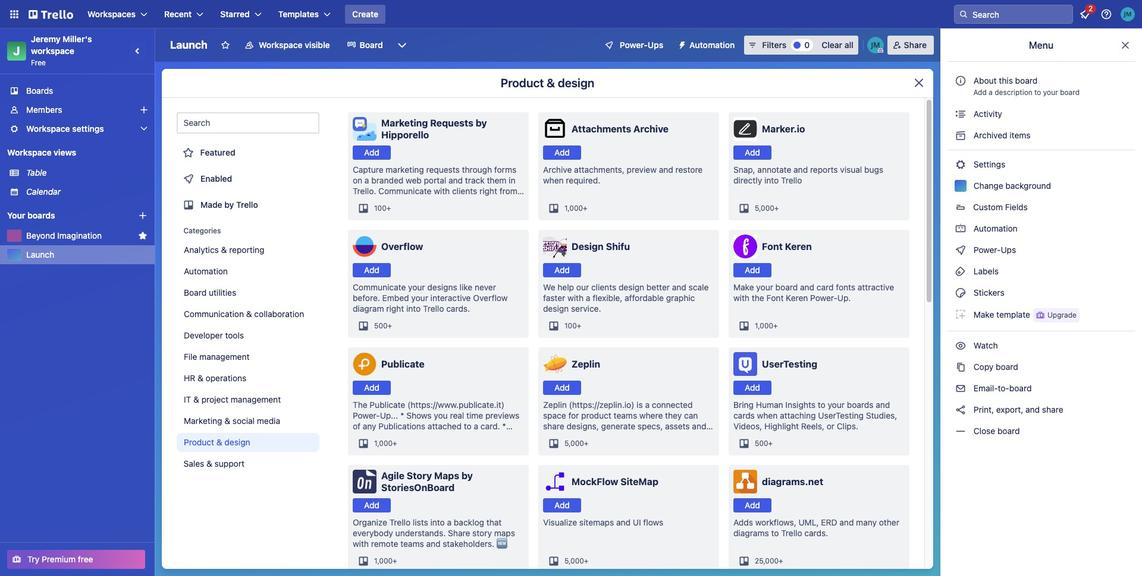 Task type: locate. For each thing, give the bounding box(es) containing it.
1 horizontal spatial share
[[904, 40, 927, 50]]

& for analytics & reporting link
[[221, 245, 227, 255]]

add for overflow
[[364, 265, 379, 275]]

board inside close board link
[[997, 426, 1020, 437]]

launch inside text box
[[170, 39, 208, 51]]

0 horizontal spatial automation
[[184, 266, 228, 277]]

500 + for overflow
[[374, 322, 392, 331]]

0 vertical spatial power-
[[620, 40, 648, 50]]

by inside agile story maps by storiesonboard
[[461, 471, 473, 482]]

collaboration
[[254, 309, 304, 319]]

marketing & social media link
[[177, 412, 319, 431]]

trello inside communicate your designs like never before. embed your interactive overflow diagram right into trello cards.
[[423, 304, 444, 314]]

it & project management
[[184, 395, 281, 405]]

1 horizontal spatial board
[[360, 40, 383, 50]]

+ down remote
[[393, 557, 397, 566]]

add button up before.
[[353, 263, 391, 278]]

management down hr & operations link at the left bottom of the page
[[231, 395, 281, 405]]

board down export,
[[997, 426, 1020, 437]]

font up the
[[762, 241, 783, 252]]

100 for marketing requests by hipporello
[[374, 204, 386, 213]]

recent
[[164, 9, 192, 19]]

made
[[200, 200, 222, 210]]

+
[[386, 204, 391, 213], [583, 204, 587, 213], [774, 204, 779, 213], [388, 322, 392, 331], [577, 322, 581, 331], [773, 322, 778, 331], [393, 440, 397, 448], [584, 440, 588, 448], [768, 440, 773, 448], [393, 557, 397, 566], [584, 557, 588, 566], [779, 557, 783, 566]]

100 down 'branded'
[[374, 204, 386, 213]]

clear all button
[[817, 36, 858, 55]]

keren inside make your board and card fonts attractive with the font keren power-up.
[[786, 293, 808, 303]]

automation inside button
[[689, 40, 735, 50]]

make your board and card fonts attractive with the font keren power-up.
[[733, 283, 894, 303]]

add for zeplin
[[554, 383, 570, 393]]

100 + down 'branded'
[[374, 204, 391, 213]]

add button up visualize
[[543, 499, 581, 513]]

sm image left the archived
[[955, 130, 967, 142]]

track
[[465, 175, 485, 186]]

board up the to-
[[996, 362, 1018, 372]]

trello inside made by trello link
[[236, 200, 258, 210]]

them
[[487, 175, 506, 186]]

power- inside "button"
[[620, 40, 648, 50]]

communication & collaboration link
[[177, 305, 319, 324]]

workspace down members
[[26, 124, 70, 134]]

menu
[[1029, 40, 1054, 51]]

board left 'card'
[[775, 283, 798, 293]]

& inside sales & support link
[[207, 459, 213, 469]]

add button up the required. at the top of page
[[543, 146, 581, 160]]

share inside share button
[[904, 40, 927, 50]]

1 vertical spatial automation link
[[177, 262, 319, 281]]

trello
[[781, 175, 802, 186], [236, 200, 258, 210], [423, 304, 444, 314], [389, 518, 411, 528], [781, 529, 802, 539]]

0 vertical spatial boards
[[27, 211, 55, 221]]

a
[[989, 88, 993, 97], [365, 175, 369, 186], [586, 293, 590, 303], [447, 518, 452, 528]]

print, export, and share
[[971, 405, 1063, 415]]

archived items link
[[948, 126, 1135, 145]]

1,000 + down the
[[755, 322, 778, 331]]

into inside organize trello lists into a backlog that everybody understands. share story maps with remote teams and stakeholders. 🆕
[[430, 518, 445, 528]]

1 horizontal spatial clients
[[591, 283, 616, 293]]

0 vertical spatial workspace
[[259, 40, 303, 50]]

1,000 down remote
[[374, 557, 393, 566]]

1 vertical spatial launch
[[26, 250, 54, 260]]

sm image left labels
[[955, 266, 967, 278]]

better
[[647, 283, 670, 293]]

and inside adds workflows, uml, erd and many other diagrams to trello cards.
[[839, 518, 854, 528]]

2 horizontal spatial into
[[764, 175, 779, 186]]

erd
[[821, 518, 837, 528]]

+ for attachments archive
[[583, 204, 587, 213]]

restore
[[675, 165, 703, 175]]

2 horizontal spatial automation
[[971, 224, 1018, 234]]

5,000 up mockflow
[[564, 440, 584, 448]]

trello down annotate
[[781, 175, 802, 186]]

upgrade button
[[1033, 309, 1079, 323]]

attachments,
[[574, 165, 624, 175]]

analytics & reporting
[[184, 245, 264, 255]]

0 vertical spatial trello.
[[353, 186, 376, 196]]

when left the required. at the top of page
[[543, 175, 564, 186]]

clear
[[822, 40, 842, 50]]

0 horizontal spatial share
[[448, 529, 470, 539]]

to
[[1034, 88, 1041, 97], [818, 400, 825, 410], [771, 529, 779, 539]]

into down annotate
[[764, 175, 779, 186]]

board inside email-to-board link
[[1009, 384, 1032, 394]]

analytics & reporting link
[[177, 241, 319, 260]]

1 vertical spatial product & design
[[184, 438, 250, 448]]

your up the
[[756, 283, 773, 293]]

cards.
[[446, 304, 470, 314], [804, 529, 828, 539]]

sm image for automation
[[955, 223, 967, 235]]

sm image for make template
[[955, 309, 967, 321]]

add button up 'help'
[[543, 263, 581, 278]]

launch link
[[26, 249, 148, 261]]

clients inside capture marketing requests through forms on a branded web portal and track them in trello. communicate with clients right from trello.
[[452, 186, 477, 196]]

overflow inside communicate your designs like never before. embed your interactive overflow diagram right into trello cards.
[[473, 293, 508, 303]]

Search field
[[968, 5, 1072, 23]]

visual
[[840, 165, 862, 175]]

0 horizontal spatial when
[[543, 175, 564, 186]]

2 notifications image
[[1078, 7, 1092, 21]]

and left 'card'
[[800, 283, 814, 293]]

graphic
[[666, 293, 695, 303]]

add for font keren
[[745, 265, 760, 275]]

& inside product & design link
[[216, 438, 222, 448]]

add button up bring
[[733, 381, 771, 396]]

communicate down web
[[378, 186, 431, 196]]

board for board utilities
[[184, 288, 206, 298]]

500 +
[[374, 322, 392, 331], [755, 440, 773, 448]]

marketing up the hipporello
[[381, 118, 428, 128]]

automation link down analytics & reporting link
[[177, 262, 319, 281]]

0 vertical spatial right
[[479, 186, 497, 196]]

keren right the
[[786, 293, 808, 303]]

into inside "snap, annotate and reports visual bugs directly into trello"
[[764, 175, 779, 186]]

shifu
[[606, 241, 630, 252]]

1 horizontal spatial into
[[430, 518, 445, 528]]

1 vertical spatial font
[[766, 293, 784, 303]]

workspace inside 'popup button'
[[26, 124, 70, 134]]

+ for diagrams.net
[[779, 557, 783, 566]]

1 vertical spatial 500
[[755, 440, 768, 448]]

sm image inside email-to-board link
[[955, 383, 967, 395]]

marketing inside marketing requests by hipporello
[[381, 118, 428, 128]]

developer tools
[[184, 331, 244, 341]]

right down "embed"
[[386, 304, 404, 314]]

jeremy miller (jeremymiller198) image
[[1121, 7, 1135, 21]]

1,000 down the required. at the top of page
[[564, 204, 583, 213]]

& for product & design link
[[216, 438, 222, 448]]

1 horizontal spatial 100 +
[[564, 322, 581, 331]]

sm image inside stickers link
[[955, 287, 967, 299]]

design down the faster
[[543, 304, 569, 314]]

and inside capture marketing requests through forms on a branded web portal and track them in trello. communicate with clients right from trello.
[[449, 175, 463, 186]]

enabled
[[200, 174, 232, 184]]

and up graphic
[[672, 283, 686, 293]]

developer tools link
[[177, 327, 319, 346]]

5,000 + down visualize
[[564, 557, 588, 566]]

2 horizontal spatial by
[[476, 118, 487, 128]]

0 vertical spatial usertesting
[[762, 359, 817, 370]]

print,
[[974, 405, 994, 415]]

a right on
[[365, 175, 369, 186]]

1 vertical spatial cards.
[[804, 529, 828, 539]]

usertesting up clips.
[[818, 411, 864, 421]]

human
[[756, 400, 783, 410]]

0 vertical spatial 100
[[374, 204, 386, 213]]

sm image inside activity link
[[955, 108, 967, 120]]

5 sm image from the top
[[955, 426, 967, 438]]

& inside marketing & social media link
[[224, 416, 230, 426]]

print, export, and share link
[[948, 401, 1135, 420]]

enabled link
[[177, 167, 319, 191]]

1 vertical spatial keren
[[786, 293, 808, 303]]

with down the our
[[567, 293, 584, 303]]

1 horizontal spatial 500
[[755, 440, 768, 448]]

share
[[1042, 405, 1063, 415]]

0 vertical spatial into
[[764, 175, 779, 186]]

adds
[[733, 518, 753, 528]]

1 vertical spatial marketing
[[184, 416, 222, 426]]

make inside make your board and card fonts attractive with the font keren power-up.
[[733, 283, 754, 293]]

design
[[558, 76, 594, 90], [619, 283, 644, 293], [543, 304, 569, 314], [224, 438, 250, 448]]

+ down highlight
[[768, 440, 773, 448]]

archive up the required. at the top of page
[[543, 165, 572, 175]]

a inside 'we help our clients design better and scale faster with a flexible, affordable graphic design service.'
[[586, 293, 590, 303]]

maps
[[434, 471, 459, 482]]

add for design shifu
[[554, 265, 570, 275]]

0 vertical spatial to
[[1034, 88, 1041, 97]]

2 trello. from the top
[[353, 197, 376, 207]]

make template
[[971, 310, 1030, 320]]

when down human at bottom
[[757, 411, 778, 421]]

design up the "affordable" on the bottom of the page
[[619, 283, 644, 293]]

sitemap
[[620, 477, 658, 488]]

+ for mockflow sitemap
[[584, 557, 588, 566]]

sm image for email-to-board
[[955, 383, 967, 395]]

1 vertical spatial into
[[406, 304, 421, 314]]

board inside board link
[[360, 40, 383, 50]]

+ down "embed"
[[388, 322, 392, 331]]

workspace for workspace views
[[7, 148, 51, 158]]

into right lists
[[430, 518, 445, 528]]

usertesting
[[762, 359, 817, 370], [818, 411, 864, 421]]

keren up make your board and card fonts attractive with the font keren power-up.
[[785, 241, 812, 252]]

board
[[360, 40, 383, 50], [184, 288, 206, 298]]

& inside hr & operations link
[[197, 374, 203, 384]]

sm image for watch
[[955, 340, 967, 352]]

5,000 + for mockflow sitemap
[[564, 557, 588, 566]]

by right made
[[224, 200, 234, 210]]

your inside make your board and card fonts attractive with the font keren power-up.
[[756, 283, 773, 293]]

your up or
[[828, 400, 845, 410]]

0 horizontal spatial usertesting
[[762, 359, 817, 370]]

by inside marketing requests by hipporello
[[476, 118, 487, 128]]

with down portal
[[434, 186, 450, 196]]

0 horizontal spatial boards
[[27, 211, 55, 221]]

uml,
[[799, 518, 819, 528]]

0 vertical spatial power-ups
[[620, 40, 663, 50]]

0 vertical spatial share
[[904, 40, 927, 50]]

2 vertical spatial 5,000
[[564, 557, 584, 566]]

share up stakeholders.
[[448, 529, 470, 539]]

500 for usertesting
[[755, 440, 768, 448]]

1 horizontal spatial cards.
[[804, 529, 828, 539]]

tools
[[225, 331, 244, 341]]

beyond imagination link
[[26, 230, 133, 242]]

trello left lists
[[389, 518, 411, 528]]

we help our clients design better and scale faster with a flexible, affordable graphic design service.
[[543, 283, 709, 314]]

1 horizontal spatial when
[[757, 411, 778, 421]]

2 vertical spatial power-
[[810, 293, 837, 303]]

launch down the beyond
[[26, 250, 54, 260]]

stickers link
[[948, 284, 1135, 303]]

sm image inside labels link
[[955, 266, 967, 278]]

1 vertical spatial to
[[818, 400, 825, 410]]

share right the this member is an admin of this board. image
[[904, 40, 927, 50]]

+ for publicate
[[393, 440, 397, 448]]

0 vertical spatial by
[[476, 118, 487, 128]]

your inside bring human insights to your boards and cards when attaching usertesting studies, videos, highlight reels, or clips.
[[828, 400, 845, 410]]

5,000 down directly
[[755, 204, 774, 213]]

2 vertical spatial to
[[771, 529, 779, 539]]

1,000 for agile
[[374, 557, 393, 566]]

1 vertical spatial product
[[184, 438, 214, 448]]

0 horizontal spatial 500 +
[[374, 322, 392, 331]]

visible
[[305, 40, 330, 50]]

500 down "videos,"
[[755, 440, 768, 448]]

usertesting up insights
[[762, 359, 817, 370]]

1 vertical spatial make
[[974, 310, 994, 320]]

0 horizontal spatial to
[[771, 529, 779, 539]]

0
[[804, 40, 810, 50]]

settings link
[[948, 155, 1135, 174]]

it
[[184, 395, 191, 405]]

1 horizontal spatial automation
[[689, 40, 735, 50]]

0 horizontal spatial overflow
[[381, 241, 423, 252]]

+ down make your board and card fonts attractive with the font keren power-up.
[[773, 322, 778, 331]]

add button up organize
[[353, 499, 391, 513]]

about
[[974, 76, 997, 86]]

service.
[[571, 304, 601, 314]]

boards
[[26, 86, 53, 96]]

0 vertical spatial ups
[[648, 40, 663, 50]]

add board image
[[138, 211, 148, 221]]

with inside make your board and card fonts attractive with the font keren power-up.
[[733, 293, 749, 303]]

1 vertical spatial workspace
[[26, 124, 70, 134]]

2 vertical spatial workspace
[[7, 148, 51, 158]]

launch down the recent dropdown button
[[170, 39, 208, 51]]

1 vertical spatial boards
[[847, 400, 873, 410]]

workspace inside button
[[259, 40, 303, 50]]

5,000 down visualize
[[564, 557, 584, 566]]

4 sm image from the top
[[955, 362, 967, 374]]

and down requests
[[449, 175, 463, 186]]

2 vertical spatial into
[[430, 518, 445, 528]]

overflow down the never
[[473, 293, 508, 303]]

1 horizontal spatial 100
[[564, 322, 577, 331]]

to up activity link
[[1034, 88, 1041, 97]]

overflow up "embed"
[[381, 241, 423, 252]]

+ down the required. at the top of page
[[583, 204, 587, 213]]

a left the backlog
[[447, 518, 452, 528]]

add for agile story maps by storiesonboard
[[364, 501, 379, 511]]

add button for overflow
[[353, 263, 391, 278]]

0 horizontal spatial clients
[[452, 186, 477, 196]]

required.
[[566, 175, 600, 186]]

add button up snap, on the top right of page
[[733, 146, 771, 160]]

0 horizontal spatial power-
[[620, 40, 648, 50]]

power-ups inside "button"
[[620, 40, 663, 50]]

1,000 + down remote
[[374, 557, 397, 566]]

1 sm image from the top
[[955, 130, 967, 142]]

0 vertical spatial board
[[360, 40, 383, 50]]

& for communication & collaboration link
[[246, 309, 252, 319]]

sales & support
[[184, 459, 245, 469]]

0 vertical spatial clients
[[452, 186, 477, 196]]

1 horizontal spatial boards
[[847, 400, 873, 410]]

to inside adds workflows, uml, erd and many other diagrams to trello cards.
[[771, 529, 779, 539]]

3 sm image from the top
[[955, 266, 967, 278]]

1 vertical spatial board
[[184, 288, 206, 298]]

500 + for usertesting
[[755, 440, 773, 448]]

templates button
[[271, 5, 338, 24]]

0 horizontal spatial 100 +
[[374, 204, 391, 213]]

0 vertical spatial cards.
[[446, 304, 470, 314]]

trello inside adds workflows, uml, erd and many other diagrams to trello cards.
[[781, 529, 802, 539]]

sm image left 'close'
[[955, 426, 967, 438]]

ups inside "button"
[[648, 40, 663, 50]]

sm image inside automation button
[[673, 36, 689, 52]]

add button up the
[[733, 263, 771, 278]]

make down stickers
[[974, 310, 994, 320]]

items
[[1010, 130, 1031, 140]]

0 horizontal spatial into
[[406, 304, 421, 314]]

0 vertical spatial automation link
[[948, 219, 1135, 239]]

1 horizontal spatial 500 +
[[755, 440, 773, 448]]

marketing for marketing & social media
[[184, 416, 222, 426]]

sm image inside settings link
[[955, 159, 967, 171]]

settings
[[72, 124, 104, 134]]

sm image inside watch link
[[955, 340, 967, 352]]

1 horizontal spatial to
[[818, 400, 825, 410]]

add button down publicate
[[353, 381, 391, 396]]

automation link down custom fields button
[[948, 219, 1135, 239]]

0 vertical spatial overflow
[[381, 241, 423, 252]]

add for mockflow sitemap
[[554, 501, 570, 511]]

1,000 +
[[564, 204, 587, 213], [755, 322, 778, 331], [374, 440, 397, 448], [374, 557, 397, 566]]

primary element
[[0, 0, 1142, 29]]

board inside make your board and card fonts attractive with the font keren power-up.
[[775, 283, 798, 293]]

& inside the it & project management link
[[193, 395, 199, 405]]

marketing
[[386, 165, 424, 175]]

make for make template
[[974, 310, 994, 320]]

2 sm image from the top
[[955, 159, 967, 171]]

sm image inside archived items link
[[955, 130, 967, 142]]

reporting
[[229, 245, 264, 255]]

2 horizontal spatial to
[[1034, 88, 1041, 97]]

remote
[[371, 539, 398, 550]]

100 down service.
[[564, 322, 577, 331]]

+ for usertesting
[[768, 440, 773, 448]]

1 horizontal spatial archive
[[633, 124, 669, 134]]

0 vertical spatial make
[[733, 283, 754, 293]]

add button for agile story maps by storiesonboard
[[353, 499, 391, 513]]

sm image inside the power-ups link
[[955, 244, 967, 256]]

sm image
[[673, 36, 689, 52], [955, 108, 967, 120], [955, 223, 967, 235], [955, 244, 967, 256], [955, 287, 967, 299], [955, 309, 967, 321], [955, 340, 967, 352], [955, 383, 967, 395], [955, 404, 967, 416]]

and inside bring human insights to your boards and cards when attaching usertesting studies, videos, highlight reels, or clips.
[[876, 400, 890, 410]]

+ for overflow
[[388, 322, 392, 331]]

+ for marker.io
[[774, 204, 779, 213]]

table
[[26, 168, 47, 178]]

1 vertical spatial right
[[386, 304, 404, 314]]

sm image inside close board link
[[955, 426, 967, 438]]

& inside communication & collaboration link
[[246, 309, 252, 319]]

sm image left copy
[[955, 362, 967, 374]]

add button for diagrams.net
[[733, 499, 771, 513]]

management up operations
[[199, 352, 249, 362]]

export,
[[996, 405, 1023, 415]]

labels
[[971, 266, 999, 277]]

right inside capture marketing requests through forms on a branded web portal and track them in trello. communicate with clients right from trello.
[[479, 186, 497, 196]]

1 vertical spatial 100
[[564, 322, 577, 331]]

add button for publicate
[[353, 381, 391, 396]]

&
[[547, 76, 555, 90], [221, 245, 227, 255], [246, 309, 252, 319], [197, 374, 203, 384], [193, 395, 199, 405], [224, 416, 230, 426], [216, 438, 222, 448], [207, 459, 213, 469]]

100 + down service.
[[564, 322, 581, 331]]

sm image inside print, export, and share link
[[955, 404, 967, 416]]

1 horizontal spatial make
[[974, 310, 994, 320]]

add button up capture
[[353, 146, 391, 160]]

sm image for power-ups
[[955, 244, 967, 256]]

with inside organize trello lists into a backlog that everybody understands. share story maps with remote teams and stakeholders. 🆕
[[353, 539, 369, 550]]

when inside bring human insights to your boards and cards when attaching usertesting studies, videos, highlight reels, or clips.
[[757, 411, 778, 421]]

100 + for design shifu
[[564, 322, 581, 331]]

add button up the "adds"
[[733, 499, 771, 513]]

0 vertical spatial 5,000
[[755, 204, 774, 213]]

when
[[543, 175, 564, 186], [757, 411, 778, 421]]

5,000 + up mockflow
[[564, 440, 588, 448]]

add button for usertesting
[[733, 381, 771, 396]]

into down "embed"
[[406, 304, 421, 314]]

0 vertical spatial font
[[762, 241, 783, 252]]

archive
[[633, 124, 669, 134], [543, 165, 572, 175]]

2 horizontal spatial power-
[[974, 245, 1001, 255]]

your up activity link
[[1043, 88, 1058, 97]]

and left the 'reports'
[[794, 165, 808, 175]]

0 vertical spatial automation
[[689, 40, 735, 50]]

marketing
[[381, 118, 428, 128], [184, 416, 222, 426]]

0 horizontal spatial board
[[184, 288, 206, 298]]

1 vertical spatial archive
[[543, 165, 572, 175]]

trello down enabled link
[[236, 200, 258, 210]]

font right the
[[766, 293, 784, 303]]

1,000 + for agile
[[374, 557, 397, 566]]

2 vertical spatial by
[[461, 471, 473, 482]]

1 horizontal spatial by
[[461, 471, 473, 482]]

sm image
[[955, 130, 967, 142], [955, 159, 967, 171], [955, 266, 967, 278], [955, 362, 967, 374], [955, 426, 967, 438]]

100 + for marketing requests by hipporello
[[374, 204, 391, 213]]

1 vertical spatial communicate
[[353, 283, 406, 293]]

font keren
[[762, 241, 812, 252]]

1 vertical spatial 5,000
[[564, 440, 584, 448]]

workspace up table
[[7, 148, 51, 158]]

and left "share" on the right of page
[[1025, 405, 1040, 415]]

+ up agile
[[393, 440, 397, 448]]

marketing requests by hipporello
[[381, 118, 487, 140]]

0 vertical spatial communicate
[[378, 186, 431, 196]]

mockflow sitemap
[[572, 477, 658, 488]]

1 vertical spatial power-ups
[[971, 245, 1018, 255]]

+ for design shifu
[[577, 322, 581, 331]]

board inside board utilities "link"
[[184, 288, 206, 298]]

teams
[[400, 539, 424, 550]]

maps
[[494, 529, 515, 539]]

ups up labels link
[[1001, 245, 1016, 255]]

1 horizontal spatial launch
[[170, 39, 208, 51]]

views
[[54, 148, 76, 158]]

1,000 down the
[[755, 322, 773, 331]]

and left restore
[[659, 165, 673, 175]]

miller's
[[63, 34, 92, 44]]

cards. down interactive
[[446, 304, 470, 314]]

clients inside 'we help our clients design better and scale faster with a flexible, affordable graphic design service.'
[[591, 283, 616, 293]]

workspace down templates on the left top of the page
[[259, 40, 303, 50]]

+ down workflows,
[[779, 557, 783, 566]]

board left utilities
[[184, 288, 206, 298]]

a inside organize trello lists into a backlog that everybody understands. share story maps with remote teams and stakeholders. 🆕
[[447, 518, 452, 528]]

overflow
[[381, 241, 423, 252], [473, 293, 508, 303]]

500 + down "videos,"
[[755, 440, 773, 448]]

stakeholders.
[[443, 539, 494, 550]]

your inside "about this board add a description to your board"
[[1043, 88, 1058, 97]]

0 vertical spatial keren
[[785, 241, 812, 252]]

starred button
[[213, 5, 269, 24]]

1 vertical spatial usertesting
[[818, 411, 864, 421]]

members
[[26, 105, 62, 115]]

sm image inside automation link
[[955, 223, 967, 235]]

0 vertical spatial 500
[[374, 322, 388, 331]]

flows
[[643, 518, 663, 528]]

1 horizontal spatial ups
[[1001, 245, 1016, 255]]

0 horizontal spatial archive
[[543, 165, 572, 175]]

1 vertical spatial automation
[[971, 224, 1018, 234]]

clients down track
[[452, 186, 477, 196]]

500 + down the diagram at the left bottom of the page
[[374, 322, 392, 331]]

1 trello. from the top
[[353, 186, 376, 196]]

jeremy miller's workspace link
[[31, 34, 94, 56]]

sm image for print, export, and share
[[955, 404, 967, 416]]

1 vertical spatial clients
[[591, 283, 616, 293]]

& inside analytics & reporting link
[[221, 245, 227, 255]]

+ down 'branded'
[[386, 204, 391, 213]]

sm image inside copy board link
[[955, 362, 967, 374]]



Task type: describe. For each thing, give the bounding box(es) containing it.
never
[[475, 283, 496, 293]]

& for marketing & social media link
[[224, 416, 230, 426]]

calendar link
[[26, 186, 148, 198]]

board inside copy board link
[[996, 362, 1018, 372]]

create
[[352, 9, 378, 19]]

5,000 for mockflow sitemap
[[564, 557, 584, 566]]

your boards with 2 items element
[[7, 209, 120, 223]]

workspace for workspace settings
[[26, 124, 70, 134]]

boards inside 'element'
[[27, 211, 55, 221]]

hr
[[184, 374, 195, 384]]

copy board link
[[948, 358, 1135, 377]]

developer
[[184, 331, 223, 341]]

0 horizontal spatial automation link
[[177, 262, 319, 281]]

back to home image
[[29, 5, 73, 24]]

hipporello
[[381, 130, 429, 140]]

videos,
[[733, 422, 762, 432]]

sm image for close board
[[955, 426, 967, 438]]

starred icon image
[[138, 231, 148, 241]]

design up the attachments
[[558, 76, 594, 90]]

& for hr & operations link at the left bottom of the page
[[197, 374, 203, 384]]

organize
[[353, 518, 387, 528]]

to inside "about this board add a description to your board"
[[1034, 88, 1041, 97]]

make for make your board and card fonts attractive with the font keren power-up.
[[733, 283, 754, 293]]

0 horizontal spatial product & design
[[184, 438, 250, 448]]

featured link
[[177, 141, 319, 165]]

board utilities
[[184, 288, 236, 298]]

and inside 'we help our clients design better and scale faster with a flexible, affordable graphic design service.'
[[672, 283, 686, 293]]

watch link
[[948, 337, 1135, 356]]

1,000 up agile
[[374, 440, 393, 448]]

add button for attachments archive
[[543, 146, 581, 160]]

marketing for marketing requests by hipporello
[[381, 118, 428, 128]]

star or unstar board image
[[221, 40, 230, 50]]

add button for marketing requests by hipporello
[[353, 146, 391, 160]]

search image
[[959, 10, 968, 19]]

1,000 for attachments
[[564, 204, 583, 213]]

board up activity link
[[1060, 88, 1080, 97]]

1,000 + for attachments
[[564, 204, 587, 213]]

design
[[572, 241, 604, 252]]

beyond
[[26, 231, 55, 241]]

communication
[[184, 309, 244, 319]]

share inside organize trello lists into a backlog that everybody understands. share story maps with remote teams and stakeholders. 🆕
[[448, 529, 470, 539]]

to-
[[998, 384, 1009, 394]]

and inside make your board and card fonts attractive with the font keren power-up.
[[800, 283, 814, 293]]

sm image for copy board
[[955, 362, 967, 374]]

workspace for workspace visible
[[259, 40, 303, 50]]

add for attachments archive
[[554, 148, 570, 158]]

5,000 + for zeplin
[[564, 440, 588, 448]]

Search text field
[[177, 112, 319, 134]]

forms
[[494, 165, 516, 175]]

or
[[827, 422, 835, 432]]

communicate inside capture marketing requests through forms on a branded web portal and track them in trello. communicate with clients right from trello.
[[378, 186, 431, 196]]

agile story maps by storiesonboard
[[381, 471, 473, 494]]

reports
[[810, 165, 838, 175]]

on
[[353, 175, 362, 186]]

font inside make your board and card fonts attractive with the font keren power-up.
[[766, 293, 784, 303]]

email-
[[974, 384, 998, 394]]

500 for overflow
[[374, 322, 388, 331]]

free
[[78, 555, 93, 565]]

add button for zeplin
[[543, 381, 581, 396]]

automation button
[[673, 36, 742, 55]]

bring
[[733, 400, 754, 410]]

sales & support link
[[177, 455, 319, 474]]

add button for font keren
[[733, 263, 771, 278]]

sm image for stickers
[[955, 287, 967, 299]]

snap,
[[733, 165, 755, 175]]

and inside "snap, annotate and reports visual bugs directly into trello"
[[794, 165, 808, 175]]

into inside communicate your designs like never before. embed your interactive overflow diagram right into trello cards.
[[406, 304, 421, 314]]

templates
[[278, 9, 319, 19]]

open information menu image
[[1100, 8, 1112, 20]]

diagrams
[[733, 529, 769, 539]]

+ for zeplin
[[584, 440, 588, 448]]

publicate
[[381, 359, 425, 370]]

made by trello link
[[177, 193, 319, 217]]

design down marketing & social media
[[224, 438, 250, 448]]

story
[[472, 529, 492, 539]]

affordable
[[625, 293, 664, 303]]

1,000 + up agile
[[374, 440, 397, 448]]

a inside "about this board add a description to your board"
[[989, 88, 993, 97]]

visualize
[[543, 518, 577, 528]]

many
[[856, 518, 877, 528]]

all
[[844, 40, 853, 50]]

1,000 for font
[[755, 322, 773, 331]]

agile
[[381, 471, 404, 482]]

imagination
[[57, 231, 102, 241]]

add for marker.io
[[745, 148, 760, 158]]

upgrade
[[1047, 311, 1076, 320]]

5,000 for zeplin
[[564, 440, 584, 448]]

customize views image
[[396, 39, 408, 51]]

and left ui
[[616, 518, 631, 528]]

0 vertical spatial management
[[199, 352, 249, 362]]

sm image for archived items
[[955, 130, 967, 142]]

stickers
[[971, 288, 1004, 298]]

1 vertical spatial management
[[231, 395, 281, 405]]

about this board add a description to your board
[[973, 76, 1080, 97]]

+ for agile story maps by storiesonboard
[[393, 557, 397, 566]]

archive inside archive attachments, preview and restore when required.
[[543, 165, 572, 175]]

add for diagrams.net
[[745, 501, 760, 511]]

custom fields button
[[948, 198, 1135, 217]]

capture
[[353, 165, 383, 175]]

sm image for labels
[[955, 266, 967, 278]]

filters
[[762, 40, 786, 50]]

add button for design shifu
[[543, 263, 581, 278]]

this member is an admin of this board. image
[[878, 48, 883, 54]]

background
[[1005, 181, 1051, 191]]

add inside "about this board add a description to your board"
[[973, 88, 987, 97]]

+ for marketing requests by hipporello
[[386, 204, 391, 213]]

sm image for settings
[[955, 159, 967, 171]]

1 horizontal spatial product
[[501, 76, 544, 90]]

email-to-board
[[971, 384, 1032, 394]]

through
[[462, 165, 492, 175]]

add button for marker.io
[[733, 146, 771, 160]]

clear all
[[822, 40, 853, 50]]

board for board
[[360, 40, 383, 50]]

add button for mockflow sitemap
[[543, 499, 581, 513]]

board up 'description'
[[1015, 76, 1037, 86]]

add for marketing requests by hipporello
[[364, 148, 379, 158]]

Board name text field
[[164, 36, 214, 55]]

activity link
[[948, 105, 1135, 124]]

requests
[[430, 118, 473, 128]]

like
[[460, 283, 472, 293]]

with inside 'we help our clients design better and scale faster with a flexible, affordable graphic design service.'
[[567, 293, 584, 303]]

workspace views
[[7, 148, 76, 158]]

5,000 + for marker.io
[[755, 204, 779, 213]]

1 horizontal spatial power-ups
[[971, 245, 1018, 255]]

to inside bring human insights to your boards and cards when attaching usertesting studies, videos, highlight reels, or clips.
[[818, 400, 825, 410]]

story
[[407, 471, 432, 482]]

power- inside make your board and card fonts attractive with the font keren power-up.
[[810, 293, 837, 303]]

reels,
[[801, 422, 824, 432]]

0 horizontal spatial launch
[[26, 250, 54, 260]]

& for the it & project management link
[[193, 395, 199, 405]]

jeremy miller (jeremymiller198) image
[[867, 37, 884, 54]]

and inside organize trello lists into a backlog that everybody understands. share story maps with remote teams and stakeholders. 🆕
[[426, 539, 440, 550]]

trello inside organize trello lists into a backlog that everybody understands. share story maps with remote teams and stakeholders. 🆕
[[389, 518, 411, 528]]

members link
[[0, 101, 155, 120]]

watch
[[971, 341, 1000, 351]]

capture marketing requests through forms on a branded web portal and track them in trello. communicate with clients right from trello.
[[353, 165, 517, 207]]

trello inside "snap, annotate and reports visual bugs directly into trello"
[[781, 175, 802, 186]]

& for sales & support link
[[207, 459, 213, 469]]

archived
[[974, 130, 1007, 140]]

2 vertical spatial automation
[[184, 266, 228, 277]]

recent button
[[157, 5, 211, 24]]

template
[[996, 310, 1030, 320]]

and inside archive attachments, preview and restore when required.
[[659, 165, 673, 175]]

starred
[[220, 9, 250, 19]]

communicate inside communicate your designs like never before. embed your interactive overflow diagram right into trello cards.
[[353, 283, 406, 293]]

understands.
[[395, 529, 446, 539]]

usertesting inside bring human insights to your boards and cards when attaching usertesting studies, videos, highlight reels, or clips.
[[818, 411, 864, 421]]

1,000 + for font
[[755, 322, 778, 331]]

workspace navigation collapse icon image
[[130, 43, 146, 59]]

1 vertical spatial ups
[[1001, 245, 1016, 255]]

by inside made by trello link
[[224, 200, 234, 210]]

lists
[[413, 518, 428, 528]]

premium
[[42, 555, 76, 565]]

0 horizontal spatial product
[[184, 438, 214, 448]]

organize trello lists into a backlog that everybody understands. share story maps with remote teams and stakeholders. 🆕
[[353, 518, 515, 550]]

add for usertesting
[[745, 383, 760, 393]]

our
[[576, 283, 589, 293]]

sm image for activity
[[955, 108, 967, 120]]

adds workflows, uml, erd and many other diagrams to trello cards.
[[733, 518, 899, 539]]

everybody
[[353, 529, 393, 539]]

categories
[[184, 227, 221, 236]]

with inside capture marketing requests through forms on a branded web portal and track them in trello. communicate with clients right from trello.
[[434, 186, 450, 196]]

boards inside bring human insights to your boards and cards when attaching usertesting studies, videos, highlight reels, or clips.
[[847, 400, 873, 410]]

description
[[995, 88, 1032, 97]]

your up "embed"
[[408, 283, 425, 293]]

1 vertical spatial power-
[[974, 245, 1001, 255]]

right inside communicate your designs like never before. embed your interactive overflow diagram right into trello cards.
[[386, 304, 404, 314]]

board link
[[339, 36, 390, 55]]

backlog
[[454, 518, 484, 528]]

attachments
[[572, 124, 631, 134]]

5,000 for marker.io
[[755, 204, 774, 213]]

25,000
[[755, 557, 779, 566]]

add for publicate
[[364, 383, 379, 393]]

workspace settings button
[[0, 120, 155, 139]]

cards. inside communicate your designs like never before. embed your interactive overflow diagram right into trello cards.
[[446, 304, 470, 314]]

try
[[27, 555, 39, 565]]

100 for design shifu
[[564, 322, 577, 331]]

a inside capture marketing requests through forms on a branded web portal and track them in trello. communicate with clients right from trello.
[[365, 175, 369, 186]]

cards. inside adds workflows, uml, erd and many other diagrams to trello cards.
[[804, 529, 828, 539]]

your right "embed"
[[411, 293, 428, 303]]

+ for font keren
[[773, 322, 778, 331]]

when inside archive attachments, preview and restore when required.
[[543, 175, 564, 186]]

snap, annotate and reports visual bugs directly into trello
[[733, 165, 883, 186]]

1 horizontal spatial product & design
[[501, 76, 594, 90]]



Task type: vqa. For each thing, say whether or not it's contained in the screenshot.
the bottommost into
yes



